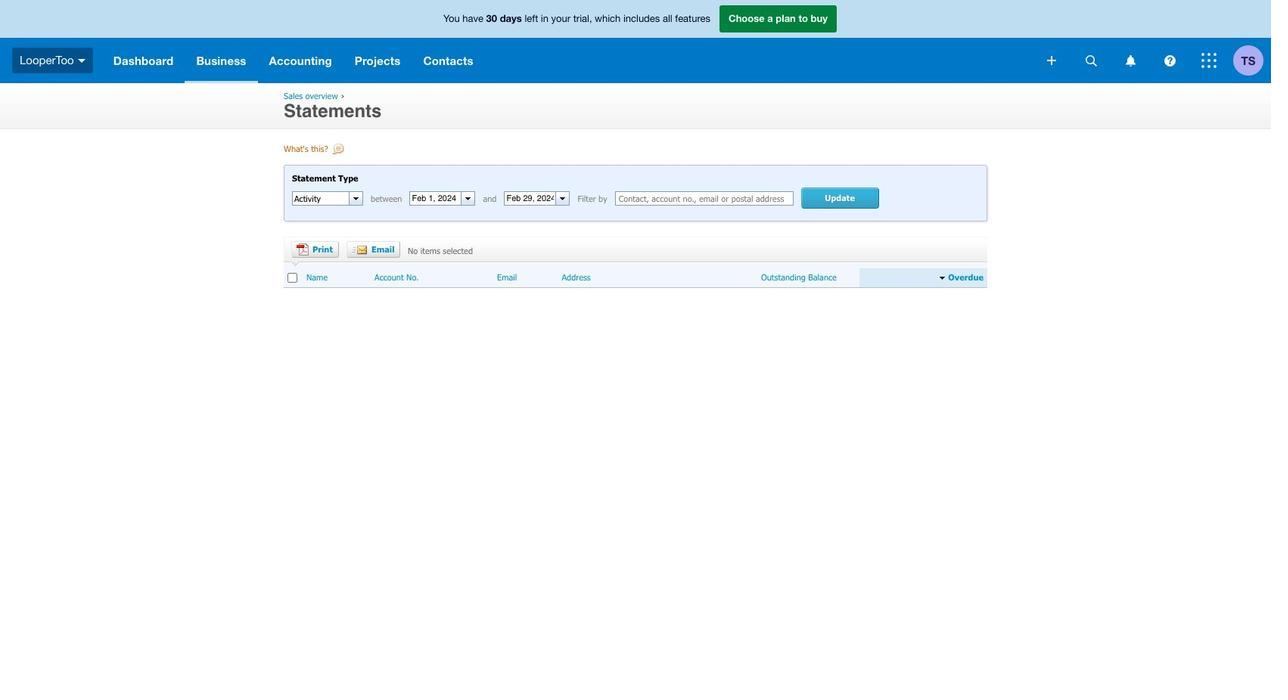 Task type: locate. For each thing, give the bounding box(es) containing it.
2 horizontal spatial svg image
[[1164, 55, 1175, 66]]

›
[[341, 91, 345, 101]]

email link left 'address' link
[[497, 273, 517, 283]]

email
[[371, 245, 395, 254], [497, 273, 517, 282]]

loopertoo button
[[0, 38, 102, 83]]

you have 30 days left in your trial, which includes all features
[[443, 12, 710, 24]]

filter by
[[578, 194, 607, 204]]

2 horizontal spatial svg image
[[1201, 53, 1217, 68]]

no.
[[406, 273, 419, 282]]

which
[[595, 13, 621, 24]]

account
[[375, 273, 404, 282]]

svg image inside loopertoo popup button
[[78, 59, 85, 63]]

email link
[[347, 242, 400, 258], [497, 273, 517, 283]]

accounting button
[[258, 38, 343, 83]]

banner
[[0, 0, 1271, 83]]

accounting
[[269, 54, 332, 67]]

email link up account
[[347, 242, 400, 258]]

you
[[443, 13, 460, 24]]

overdue link
[[945, 273, 984, 283]]

None text field
[[410, 192, 461, 205]]

account no. link
[[375, 273, 419, 283]]

email left address
[[497, 273, 517, 282]]

print link
[[291, 242, 339, 258]]

account no.
[[375, 273, 419, 282]]

all
[[663, 13, 672, 24]]

choose a plan to buy
[[729, 12, 828, 24]]

contacts button
[[412, 38, 485, 83]]

what's
[[284, 144, 308, 154]]

have
[[462, 13, 483, 24]]

outstanding
[[761, 273, 806, 282]]

update link
[[801, 188, 879, 209]]

outstanding balance link
[[761, 273, 837, 283]]

name
[[306, 273, 328, 282]]

choose
[[729, 12, 765, 24]]

projects button
[[343, 38, 412, 83]]

0 horizontal spatial email
[[371, 245, 395, 254]]

left
[[525, 13, 538, 24]]

address link
[[562, 273, 591, 283]]

svg image
[[1201, 53, 1217, 68], [1125, 55, 1135, 66], [78, 59, 85, 63]]

no
[[408, 246, 418, 256]]

dashboard
[[113, 54, 174, 67]]

None text field
[[293, 192, 349, 205], [505, 192, 556, 205], [293, 192, 349, 205], [505, 192, 556, 205]]

statements
[[284, 101, 382, 122]]

dashboard link
[[102, 38, 185, 83]]

None checkbox
[[287, 273, 297, 283]]

address
[[562, 273, 591, 282]]

0 horizontal spatial svg image
[[78, 59, 85, 63]]

what's this?
[[284, 144, 328, 154]]

1 vertical spatial email
[[497, 273, 517, 282]]

statement
[[292, 173, 336, 183]]

0 horizontal spatial email link
[[347, 242, 400, 258]]

email up account
[[371, 245, 395, 254]]

svg image
[[1085, 55, 1097, 66], [1164, 55, 1175, 66], [1047, 56, 1056, 65]]

loopertoo
[[20, 54, 74, 66]]

1 vertical spatial email link
[[497, 273, 517, 283]]



Task type: vqa. For each thing, say whether or not it's contained in the screenshot.
0
no



Task type: describe. For each thing, give the bounding box(es) containing it.
update
[[825, 193, 855, 203]]

buy
[[811, 12, 828, 24]]

includes
[[623, 13, 660, 24]]

your
[[551, 13, 571, 24]]

items
[[420, 246, 440, 256]]

banner containing ts
[[0, 0, 1271, 83]]

between
[[371, 194, 402, 204]]

1 horizontal spatial email link
[[497, 273, 517, 283]]

0 horizontal spatial svg image
[[1047, 56, 1056, 65]]

type
[[338, 173, 358, 183]]

selected
[[443, 246, 473, 256]]

a
[[767, 12, 773, 24]]

Contact, account no., email or postal address text field
[[615, 192, 793, 206]]

balance
[[808, 273, 837, 282]]

this?
[[311, 144, 328, 154]]

ts
[[1241, 53, 1255, 67]]

sales
[[284, 91, 303, 101]]

1 horizontal spatial email
[[497, 273, 517, 282]]

to
[[798, 12, 808, 24]]

in
[[541, 13, 548, 24]]

and
[[483, 194, 497, 204]]

plan
[[776, 12, 796, 24]]

features
[[675, 13, 710, 24]]

what's this? link
[[284, 144, 346, 157]]

ts button
[[1233, 38, 1271, 83]]

outstanding balance
[[761, 273, 837, 282]]

0 vertical spatial email link
[[347, 242, 400, 258]]

projects
[[355, 54, 401, 67]]

sales overview link
[[284, 91, 338, 101]]

1 horizontal spatial svg image
[[1085, 55, 1097, 66]]

trial,
[[573, 13, 592, 24]]

0 vertical spatial email
[[371, 245, 395, 254]]

contacts
[[423, 54, 473, 67]]

1 horizontal spatial svg image
[[1125, 55, 1135, 66]]

days
[[500, 12, 522, 24]]

sales overview › statements
[[284, 91, 382, 122]]

business button
[[185, 38, 258, 83]]

30
[[486, 12, 497, 24]]

overdue
[[948, 273, 984, 282]]

no items selected
[[408, 246, 473, 256]]

name link
[[306, 273, 328, 283]]

statement type
[[292, 173, 358, 183]]

by
[[599, 194, 607, 204]]

filter
[[578, 194, 596, 204]]

print
[[312, 245, 333, 254]]

business
[[196, 54, 246, 67]]

overview
[[305, 91, 338, 101]]



